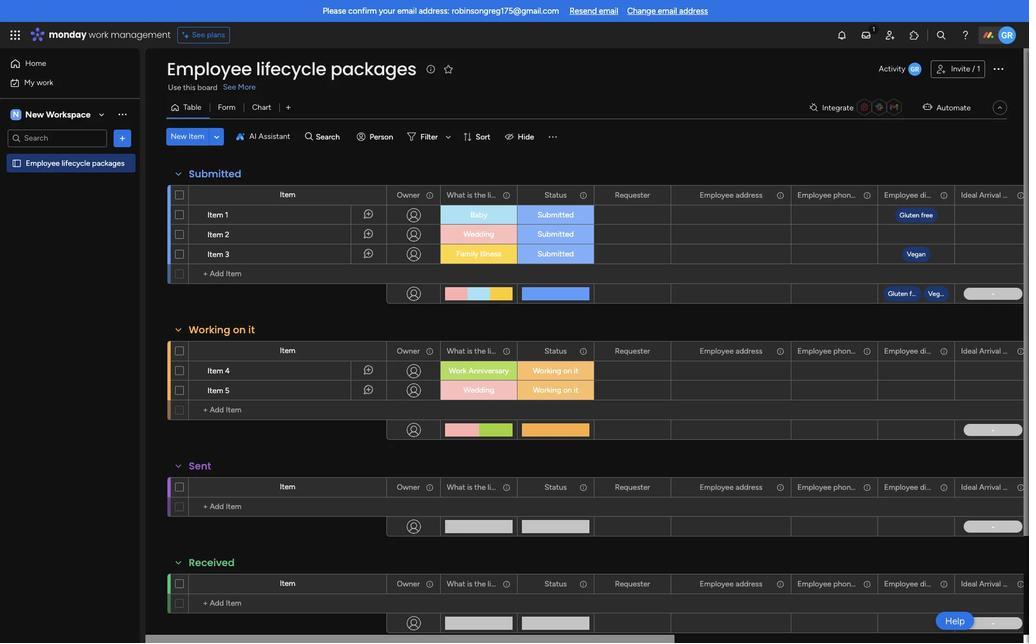 Task type: describe. For each thing, give the bounding box(es) containing it.
3
[[225, 250, 229, 259]]

4 owner field from the top
[[394, 578, 423, 590]]

2 life from the top
[[488, 346, 499, 356]]

2 employee phone number field from the top
[[795, 345, 884, 357]]

4 status field from the top
[[542, 578, 570, 590]]

form
[[218, 103, 236, 112]]

address:
[[419, 6, 450, 16]]

address for submitted
[[736, 190, 763, 200]]

management
[[111, 29, 171, 41]]

family illness
[[457, 249, 502, 259]]

2
[[225, 230, 230, 239]]

requester for second 'requester' field from the bottom
[[615, 483, 651, 492]]

apps image
[[910, 30, 921, 41]]

assistant
[[259, 132, 290, 141]]

1 image
[[870, 23, 879, 35]]

number for received
[[858, 579, 884, 589]]

what for sent
[[447, 483, 466, 492]]

4 owner from the top
[[397, 579, 420, 589]]

what for submitted
[[447, 190, 466, 200]]

2 what is the life event? from the top
[[447, 346, 524, 356]]

dapulse integrations image
[[810, 104, 818, 112]]

+ Add Item text field
[[194, 268, 382, 281]]

1 owner field from the top
[[394, 189, 423, 201]]

Employee lifecycle packages field
[[164, 57, 420, 81]]

change email address link
[[628, 6, 709, 16]]

the for submitted
[[475, 190, 486, 200]]

activity button
[[875, 60, 927, 78]]

2 ideal arrival date field from the top
[[959, 345, 1020, 357]]

invite
[[952, 64, 971, 74]]

employee address field for sent
[[697, 481, 766, 494]]

employee address for working on it
[[700, 346, 763, 356]]

4 ideal arrival date from the top
[[962, 579, 1020, 589]]

what is the life event? for submitted
[[447, 190, 524, 200]]

help
[[946, 615, 966, 626]]

3 ideal from the top
[[962, 483, 978, 492]]

2 owner from the top
[[397, 346, 420, 356]]

see inside the use this board see more
[[223, 82, 236, 92]]

item 4
[[208, 366, 230, 376]]

Sent field
[[186, 459, 214, 473]]

board
[[198, 83, 218, 92]]

email for resend email
[[599, 6, 619, 16]]

2 employee dietary restriction field from the top
[[882, 345, 982, 357]]

working on it for 5
[[533, 386, 579, 395]]

2 the from the top
[[475, 346, 486, 356]]

sort
[[476, 132, 491, 141]]

search everything image
[[937, 30, 948, 41]]

my work
[[24, 78, 53, 87]]

workspace
[[46, 109, 91, 119]]

what is the life event? field for submitted
[[444, 189, 524, 201]]

4 requester field from the top
[[613, 578, 653, 590]]

angle down image
[[214, 133, 220, 141]]

employee phone number for sent
[[798, 483, 884, 492]]

employee address field for working on it
[[697, 345, 766, 357]]

employee phone number field for sent
[[795, 481, 884, 494]]

0 vertical spatial free
[[922, 211, 934, 219]]

submitted inside 'field'
[[189, 167, 242, 181]]

add view image
[[286, 104, 291, 112]]

workspace options image
[[117, 109, 128, 120]]

working for item 4
[[533, 366, 562, 376]]

working on it inside field
[[189, 323, 255, 337]]

anniversary
[[469, 366, 509, 376]]

monday work management
[[49, 29, 171, 41]]

please confirm your email address: robinsongreg175@gmail.com
[[323, 6, 560, 16]]

work for monday
[[89, 29, 109, 41]]

resend email link
[[570, 6, 619, 16]]

0 vertical spatial gluten free
[[900, 211, 934, 219]]

2 requester field from the top
[[613, 345, 653, 357]]

ai logo image
[[236, 132, 245, 141]]

arrival for 4th ideal arrival date field from the bottom
[[980, 190, 1002, 200]]

it for 5
[[574, 386, 579, 395]]

work anniversary
[[449, 366, 509, 376]]

table
[[183, 103, 202, 112]]

1 inside button
[[978, 64, 981, 74]]

filter
[[421, 132, 438, 141]]

the for sent
[[475, 483, 486, 492]]

my work button
[[7, 74, 118, 91]]

employee address for sent
[[700, 483, 763, 492]]

table button
[[166, 99, 210, 116]]

1 status field from the top
[[542, 189, 570, 201]]

address for sent
[[736, 483, 763, 492]]

working for item 5
[[533, 386, 562, 395]]

what for received
[[447, 579, 466, 589]]

1 horizontal spatial employee lifecycle packages
[[167, 57, 417, 81]]

baby
[[471, 210, 488, 220]]

employee dietary restriction for second employee dietary restriction field from the bottom
[[885, 483, 982, 492]]

2 what from the top
[[447, 346, 466, 356]]

public board image
[[12, 158, 22, 168]]

home
[[25, 59, 46, 68]]

3 restriction from the top
[[947, 483, 982, 492]]

4 date from the top
[[1004, 579, 1020, 589]]

your
[[379, 6, 396, 16]]

1 horizontal spatial vegan
[[929, 290, 948, 297]]

activity
[[880, 64, 906, 74]]

1 date from the top
[[1004, 190, 1020, 200]]

what is the life event? for received
[[447, 579, 524, 589]]

2 ideal from the top
[[962, 346, 978, 356]]

item 1
[[208, 210, 228, 220]]

arrow down image
[[442, 130, 455, 143]]

1 vertical spatial options image
[[117, 133, 128, 144]]

2 event? from the top
[[500, 346, 524, 356]]

2 restriction from the top
[[947, 346, 982, 356]]

2 status field from the top
[[542, 345, 570, 357]]

1 wedding from the top
[[464, 230, 495, 239]]

event? for submitted
[[500, 190, 524, 200]]

1 ideal arrival date from the top
[[962, 190, 1020, 200]]

family
[[457, 249, 479, 259]]

hide button
[[501, 128, 541, 146]]

on for 4
[[564, 366, 572, 376]]

1 ideal from the top
[[962, 190, 978, 200]]

4 employee address field from the top
[[697, 578, 766, 590]]

is for received
[[468, 579, 473, 589]]

5
[[225, 386, 230, 395]]

item 3
[[208, 250, 229, 259]]

2 date from the top
[[1004, 346, 1020, 356]]

n
[[13, 110, 19, 119]]

what is the life event? for sent
[[447, 483, 524, 492]]

person button
[[352, 128, 400, 146]]

employee address for submitted
[[700, 190, 763, 200]]

item inside button
[[189, 132, 205, 141]]

3 ideal arrival date field from the top
[[959, 481, 1020, 494]]

see plans button
[[177, 27, 230, 43]]

collapse board header image
[[996, 103, 1005, 112]]

work for my
[[37, 78, 53, 87]]

employee dietary restriction for fourth employee dietary restriction field from the top of the page
[[885, 579, 982, 589]]

1 restriction from the top
[[947, 190, 982, 200]]

phone for sent
[[834, 483, 856, 492]]

my
[[24, 78, 35, 87]]

requester for 4th 'requester' field from the top
[[615, 579, 651, 589]]

is for submitted
[[468, 190, 473, 200]]

3 + add item text field from the top
[[194, 597, 382, 610]]

item 2
[[208, 230, 230, 239]]

this
[[183, 83, 196, 92]]

3 date from the top
[[1004, 483, 1020, 492]]

more
[[238, 82, 256, 92]]

resend email
[[570, 6, 619, 16]]

integrate
[[823, 103, 854, 112]]

employee phone number field for received
[[795, 578, 884, 590]]

new workspace
[[25, 109, 91, 119]]

item 5
[[208, 386, 230, 395]]

status for 2nd status field from the bottom
[[545, 483, 567, 492]]

event? for sent
[[500, 483, 524, 492]]

4
[[225, 366, 230, 376]]



Task type: locate. For each thing, give the bounding box(es) containing it.
3 employee address from the top
[[700, 483, 763, 492]]

wedding down work anniversary
[[464, 386, 495, 395]]

2 employee phone number from the top
[[798, 346, 884, 356]]

employee phone number for received
[[798, 579, 884, 589]]

on
[[233, 323, 246, 337], [564, 366, 572, 376], [564, 386, 572, 395]]

event?
[[500, 190, 524, 200], [500, 346, 524, 356], [500, 483, 524, 492], [500, 579, 524, 589]]

2 horizontal spatial email
[[658, 6, 678, 16]]

working on it
[[189, 323, 255, 337], [533, 366, 579, 376], [533, 386, 579, 395]]

working inside field
[[189, 323, 231, 337]]

1 status from the top
[[545, 190, 567, 200]]

employee phone number for submitted
[[798, 190, 884, 200]]

2 vertical spatial on
[[564, 386, 572, 395]]

please
[[323, 6, 347, 16]]

4 number from the top
[[858, 579, 884, 589]]

monday
[[49, 29, 87, 41]]

Employee dietary restriction field
[[882, 189, 982, 201], [882, 345, 982, 357], [882, 481, 982, 494], [882, 578, 982, 590]]

0 vertical spatial working on it
[[189, 323, 255, 337]]

email right resend
[[599, 6, 619, 16]]

0 vertical spatial working
[[189, 323, 231, 337]]

form button
[[210, 99, 244, 116]]

event? for received
[[500, 579, 524, 589]]

packages inside employee lifecycle packages list box
[[92, 158, 125, 168]]

2 phone from the top
[[834, 346, 856, 356]]

employee lifecycle packages down search in workspace field
[[26, 158, 125, 168]]

what is the life event? field for sent
[[444, 481, 524, 494]]

2 employee dietary restriction from the top
[[885, 346, 982, 356]]

received
[[189, 556, 235, 570]]

automate
[[937, 103, 972, 112]]

inbox image
[[861, 30, 872, 41]]

status
[[545, 190, 567, 200], [545, 346, 567, 356], [545, 483, 567, 492], [545, 579, 567, 589]]

see more link
[[222, 82, 257, 93]]

ai
[[250, 132, 257, 141]]

1 what is the life event? from the top
[[447, 190, 524, 200]]

4 what is the life event? from the top
[[447, 579, 524, 589]]

select product image
[[10, 30, 21, 41]]

0 horizontal spatial packages
[[92, 158, 125, 168]]

ai assistant button
[[232, 128, 295, 146]]

employee phone number
[[798, 190, 884, 200], [798, 346, 884, 356], [798, 483, 884, 492], [798, 579, 884, 589]]

0 horizontal spatial lifecycle
[[62, 158, 90, 168]]

1 vertical spatial see
[[223, 82, 236, 92]]

1 right /
[[978, 64, 981, 74]]

v2 search image
[[305, 131, 313, 143]]

0 horizontal spatial vegan
[[908, 250, 926, 258]]

4 restriction from the top
[[947, 579, 982, 589]]

the
[[475, 190, 486, 200], [475, 346, 486, 356], [475, 483, 486, 492], [475, 579, 486, 589]]

phone for received
[[834, 579, 856, 589]]

free
[[922, 211, 934, 219], [910, 290, 922, 297]]

4 employee dietary restriction field from the top
[[882, 578, 982, 590]]

1 employee address field from the top
[[697, 189, 766, 201]]

0 vertical spatial lifecycle
[[256, 57, 327, 81]]

owner
[[397, 190, 420, 200], [397, 346, 420, 356], [397, 483, 420, 492], [397, 579, 420, 589]]

confirm
[[349, 6, 377, 16]]

show board description image
[[425, 64, 438, 75]]

4 dietary from the top
[[921, 579, 945, 589]]

1 horizontal spatial work
[[89, 29, 109, 41]]

0 horizontal spatial see
[[192, 30, 205, 40]]

1
[[978, 64, 981, 74], [225, 210, 228, 220]]

1 vertical spatial wedding
[[464, 386, 495, 395]]

1 vertical spatial it
[[574, 366, 579, 376]]

1 life from the top
[[488, 190, 499, 200]]

sort button
[[459, 128, 497, 146]]

3 requester from the top
[[615, 483, 651, 492]]

new item button
[[166, 128, 209, 146]]

number
[[858, 190, 884, 200], [858, 346, 884, 356], [858, 483, 884, 492], [858, 579, 884, 589]]

3 employee address field from the top
[[697, 481, 766, 494]]

1 vertical spatial new
[[171, 132, 187, 141]]

it
[[249, 323, 255, 337], [574, 366, 579, 376], [574, 386, 579, 395]]

1 what is the life event? field from the top
[[444, 189, 524, 201]]

see left plans on the top of the page
[[192, 30, 205, 40]]

number for submitted
[[858, 190, 884, 200]]

invite / 1
[[952, 64, 981, 74]]

4 ideal arrival date field from the top
[[959, 578, 1020, 590]]

help image
[[961, 30, 972, 41]]

email right 'your'
[[398, 6, 417, 16]]

new for new item
[[171, 132, 187, 141]]

invite members image
[[885, 30, 896, 41]]

Received field
[[186, 556, 238, 570]]

2 status from the top
[[545, 346, 567, 356]]

working
[[189, 323, 231, 337], [533, 366, 562, 376], [533, 386, 562, 395]]

1 phone from the top
[[834, 190, 856, 200]]

change
[[628, 6, 656, 16]]

restriction
[[947, 190, 982, 200], [947, 346, 982, 356], [947, 483, 982, 492], [947, 579, 982, 589]]

1 employee address from the top
[[700, 190, 763, 200]]

2 + add item text field from the top
[[194, 500, 382, 514]]

column information image
[[426, 191, 434, 200], [580, 191, 588, 200], [863, 191, 872, 200], [940, 191, 949, 200], [1017, 191, 1026, 200], [426, 347, 434, 356], [940, 347, 949, 356], [426, 483, 434, 492], [503, 483, 511, 492], [580, 483, 588, 492], [777, 483, 785, 492], [863, 483, 872, 492], [940, 483, 949, 492], [1017, 483, 1026, 492], [426, 580, 434, 589], [580, 580, 588, 589], [777, 580, 785, 589], [863, 580, 872, 589], [1017, 580, 1026, 589]]

1 dietary from the top
[[921, 190, 945, 200]]

2 vertical spatial + add item text field
[[194, 597, 382, 610]]

3 employee dietary restriction from the top
[[885, 483, 982, 492]]

1 employee phone number field from the top
[[795, 189, 884, 201]]

on inside working on it field
[[233, 323, 246, 337]]

status for 3rd status field from the bottom
[[545, 346, 567, 356]]

email
[[398, 6, 417, 16], [599, 6, 619, 16], [658, 6, 678, 16]]

2 number from the top
[[858, 346, 884, 356]]

0 vertical spatial work
[[89, 29, 109, 41]]

Ideal Arrival Date field
[[959, 189, 1020, 201], [959, 345, 1020, 357], [959, 481, 1020, 494], [959, 578, 1020, 590]]

/
[[973, 64, 976, 74]]

3 status from the top
[[545, 483, 567, 492]]

menu image
[[548, 131, 559, 142]]

options image right /
[[993, 62, 1006, 75]]

item
[[189, 132, 205, 141], [280, 190, 296, 199], [208, 210, 223, 220], [208, 230, 223, 239], [208, 250, 223, 259], [280, 346, 296, 355], [208, 366, 223, 376], [208, 386, 223, 395], [280, 482, 296, 492], [280, 579, 296, 588]]

0 horizontal spatial work
[[37, 78, 53, 87]]

0 vertical spatial + add item text field
[[194, 404, 382, 417]]

3 owner field from the top
[[394, 481, 423, 494]]

1 employee dietary restriction from the top
[[885, 190, 982, 200]]

use
[[168, 83, 181, 92]]

see plans
[[192, 30, 225, 40]]

new inside workspace selection element
[[25, 109, 44, 119]]

employee inside list box
[[26, 158, 60, 168]]

2 wedding from the top
[[464, 386, 495, 395]]

employee address field for submitted
[[697, 189, 766, 201]]

0 vertical spatial gluten
[[900, 211, 920, 219]]

0 horizontal spatial new
[[25, 109, 44, 119]]

0 vertical spatial vegan
[[908, 250, 926, 258]]

Search in workspace field
[[23, 132, 92, 144]]

4 is from the top
[[468, 579, 473, 589]]

4 life from the top
[[488, 579, 499, 589]]

plans
[[207, 30, 225, 40]]

Search field
[[313, 129, 346, 144]]

lifecycle up add view icon
[[256, 57, 327, 81]]

see inside button
[[192, 30, 205, 40]]

3 what from the top
[[447, 483, 466, 492]]

it inside field
[[249, 323, 255, 337]]

invite / 1 button
[[932, 60, 986, 78]]

1 vertical spatial packages
[[92, 158, 125, 168]]

3 owner from the top
[[397, 483, 420, 492]]

0 vertical spatial options image
[[993, 62, 1006, 75]]

0 vertical spatial see
[[192, 30, 205, 40]]

0 vertical spatial packages
[[331, 57, 417, 81]]

ideal
[[962, 190, 978, 200], [962, 346, 978, 356], [962, 483, 978, 492], [962, 579, 978, 589]]

1 number from the top
[[858, 190, 884, 200]]

3 what is the life event? from the top
[[447, 483, 524, 492]]

dietary
[[921, 190, 945, 200], [921, 346, 945, 356], [921, 483, 945, 492], [921, 579, 945, 589]]

1 owner from the top
[[397, 190, 420, 200]]

the for received
[[475, 579, 486, 589]]

3 what is the life event? field from the top
[[444, 481, 524, 494]]

3 dietary from the top
[[921, 483, 945, 492]]

new down table button
[[171, 132, 187, 141]]

1 horizontal spatial see
[[223, 82, 236, 92]]

new
[[25, 109, 44, 119], [171, 132, 187, 141]]

resend
[[570, 6, 597, 16]]

options image down workspace options icon
[[117, 133, 128, 144]]

2 is from the top
[[468, 346, 473, 356]]

home button
[[7, 55, 118, 73]]

employee lifecycle packages list box
[[0, 152, 140, 321]]

1 employee dietary restriction field from the top
[[882, 189, 982, 201]]

arrival
[[980, 190, 1002, 200], [980, 346, 1002, 356], [980, 483, 1002, 492], [980, 579, 1002, 589]]

3 ideal arrival date from the top
[[962, 483, 1020, 492]]

lifecycle down search in workspace field
[[62, 158, 90, 168]]

illness
[[481, 249, 502, 259]]

employee dietary restriction for second employee dietary restriction field from the top of the page
[[885, 346, 982, 356]]

new inside button
[[171, 132, 187, 141]]

gluten
[[900, 211, 920, 219], [889, 290, 909, 297]]

1 requester field from the top
[[613, 189, 653, 201]]

use this board see more
[[168, 82, 256, 92]]

2 email from the left
[[599, 6, 619, 16]]

1 horizontal spatial email
[[599, 6, 619, 16]]

1 is from the top
[[468, 190, 473, 200]]

0 vertical spatial on
[[233, 323, 246, 337]]

is
[[468, 190, 473, 200], [468, 346, 473, 356], [468, 483, 473, 492], [468, 579, 473, 589]]

4 requester from the top
[[615, 579, 651, 589]]

Employee phone number field
[[795, 189, 884, 201], [795, 345, 884, 357], [795, 481, 884, 494], [795, 578, 884, 590]]

number for sent
[[858, 483, 884, 492]]

status for first status field
[[545, 190, 567, 200]]

3 the from the top
[[475, 483, 486, 492]]

4 employee dietary restriction from the top
[[885, 579, 982, 589]]

employee lifecycle packages inside list box
[[26, 158, 125, 168]]

2 vertical spatial working on it
[[533, 386, 579, 395]]

4 employee address from the top
[[700, 579, 763, 589]]

4 employee phone number from the top
[[798, 579, 884, 589]]

chart button
[[244, 99, 280, 116]]

2 vertical spatial it
[[574, 386, 579, 395]]

work right my
[[37, 78, 53, 87]]

4 what from the top
[[447, 579, 466, 589]]

1 vertical spatial + add item text field
[[194, 500, 382, 514]]

1 event? from the top
[[500, 190, 524, 200]]

workspace selection element
[[10, 108, 92, 121]]

new item
[[171, 132, 205, 141]]

1 horizontal spatial lifecycle
[[256, 57, 327, 81]]

1 horizontal spatial packages
[[331, 57, 417, 81]]

column information image
[[503, 191, 511, 200], [777, 191, 785, 200], [503, 347, 511, 356], [580, 347, 588, 356], [777, 347, 785, 356], [863, 347, 872, 356], [1017, 347, 1026, 356], [503, 580, 511, 589], [940, 580, 949, 589]]

1 vertical spatial on
[[564, 366, 572, 376]]

lifecycle inside list box
[[62, 158, 90, 168]]

address
[[680, 6, 709, 16], [736, 190, 763, 200], [736, 346, 763, 356], [736, 483, 763, 492], [736, 579, 763, 589]]

work right monday
[[89, 29, 109, 41]]

work inside button
[[37, 78, 53, 87]]

employee phone number field for submitted
[[795, 189, 884, 201]]

1 employee phone number from the top
[[798, 190, 884, 200]]

2 vertical spatial working
[[533, 386, 562, 395]]

person
[[370, 132, 393, 141]]

2 ideal arrival date from the top
[[962, 346, 1020, 356]]

1 vertical spatial vegan
[[929, 290, 948, 297]]

+ Add Item text field
[[194, 404, 382, 417], [194, 500, 382, 514], [194, 597, 382, 610]]

gluten free
[[900, 211, 934, 219], [889, 290, 922, 297]]

3 arrival from the top
[[980, 483, 1002, 492]]

employee dietary restriction
[[885, 190, 982, 200], [885, 346, 982, 356], [885, 483, 982, 492], [885, 579, 982, 589]]

see
[[192, 30, 205, 40], [223, 82, 236, 92]]

What is the life event? field
[[444, 189, 524, 201], [444, 345, 524, 357], [444, 481, 524, 494], [444, 578, 524, 590]]

help button
[[937, 612, 975, 630]]

1 vertical spatial gluten free
[[889, 290, 922, 297]]

2 owner field from the top
[[394, 345, 423, 357]]

2 employee address field from the top
[[697, 345, 766, 357]]

chart
[[252, 103, 272, 112]]

options image
[[993, 62, 1006, 75], [117, 133, 128, 144]]

requester for fourth 'requester' field from the bottom
[[615, 190, 651, 200]]

0 vertical spatial wedding
[[464, 230, 495, 239]]

3 number from the top
[[858, 483, 884, 492]]

1 vertical spatial work
[[37, 78, 53, 87]]

1 vertical spatial 1
[[225, 210, 228, 220]]

4 status from the top
[[545, 579, 567, 589]]

0 horizontal spatial options image
[[117, 133, 128, 144]]

0 vertical spatial employee lifecycle packages
[[167, 57, 417, 81]]

2 requester from the top
[[615, 346, 651, 356]]

1 vertical spatial working
[[533, 366, 562, 376]]

3 requester field from the top
[[613, 481, 653, 494]]

0 horizontal spatial email
[[398, 6, 417, 16]]

email for change email address
[[658, 6, 678, 16]]

life
[[488, 190, 499, 200], [488, 346, 499, 356], [488, 483, 499, 492], [488, 579, 499, 589]]

new for new workspace
[[25, 109, 44, 119]]

notifications image
[[837, 30, 848, 41]]

email right change
[[658, 6, 678, 16]]

1 horizontal spatial new
[[171, 132, 187, 141]]

status for fourth status field from the top of the page
[[545, 579, 567, 589]]

employee
[[167, 57, 252, 81], [26, 158, 60, 168], [700, 190, 734, 200], [798, 190, 832, 200], [885, 190, 919, 200], [700, 346, 734, 356], [798, 346, 832, 356], [885, 346, 919, 356], [700, 483, 734, 492], [798, 483, 832, 492], [885, 483, 919, 492], [700, 579, 734, 589], [798, 579, 832, 589], [885, 579, 919, 589]]

working on it for 4
[[533, 366, 579, 376]]

is for sent
[[468, 483, 473, 492]]

arrival for 1st ideal arrival date field from the bottom of the page
[[980, 579, 1002, 589]]

1 ideal arrival date field from the top
[[959, 189, 1020, 201]]

4 what is the life event? field from the top
[[444, 578, 524, 590]]

wedding
[[464, 230, 495, 239], [464, 386, 495, 395]]

option
[[0, 153, 140, 155]]

ai assistant
[[250, 132, 290, 141]]

employee address
[[700, 190, 763, 200], [700, 346, 763, 356], [700, 483, 763, 492], [700, 579, 763, 589]]

filter button
[[403, 128, 455, 146]]

0 vertical spatial it
[[249, 323, 255, 337]]

life for sent
[[488, 483, 499, 492]]

new right n
[[25, 109, 44, 119]]

sent
[[189, 459, 211, 473]]

1 email from the left
[[398, 6, 417, 16]]

1 up "2"
[[225, 210, 228, 220]]

3 email from the left
[[658, 6, 678, 16]]

4 ideal from the top
[[962, 579, 978, 589]]

what is the life event? field for received
[[444, 578, 524, 590]]

life for received
[[488, 579, 499, 589]]

work
[[449, 366, 467, 376]]

1 horizontal spatial 1
[[978, 64, 981, 74]]

1 arrival from the top
[[980, 190, 1002, 200]]

submitted
[[189, 167, 242, 181], [538, 210, 574, 220], [538, 230, 574, 239], [538, 249, 574, 259]]

2 dietary from the top
[[921, 346, 945, 356]]

0 horizontal spatial employee lifecycle packages
[[26, 158, 125, 168]]

hide
[[518, 132, 535, 141]]

phone for submitted
[[834, 190, 856, 200]]

2 what is the life event? field from the top
[[444, 345, 524, 357]]

wedding down baby
[[464, 230, 495, 239]]

see left more
[[223, 82, 236, 92]]

1 vertical spatial employee lifecycle packages
[[26, 158, 125, 168]]

employee lifecycle packages up add view icon
[[167, 57, 417, 81]]

1 horizontal spatial options image
[[993, 62, 1006, 75]]

4 employee phone number field from the top
[[795, 578, 884, 590]]

change email address
[[628, 6, 709, 16]]

3 employee phone number from the top
[[798, 483, 884, 492]]

3 status field from the top
[[542, 481, 570, 494]]

life for submitted
[[488, 190, 499, 200]]

employee lifecycle packages
[[167, 57, 417, 81], [26, 158, 125, 168]]

3 is from the top
[[468, 483, 473, 492]]

Working on it field
[[186, 323, 258, 337]]

employee dietary restriction for first employee dietary restriction field from the top
[[885, 190, 982, 200]]

1 the from the top
[[475, 190, 486, 200]]

0 vertical spatial 1
[[978, 64, 981, 74]]

3 employee dietary restriction field from the top
[[882, 481, 982, 494]]

it for 4
[[574, 366, 579, 376]]

Requester field
[[613, 189, 653, 201], [613, 345, 653, 357], [613, 481, 653, 494], [613, 578, 653, 590]]

Employee address field
[[697, 189, 766, 201], [697, 345, 766, 357], [697, 481, 766, 494], [697, 578, 766, 590]]

1 vertical spatial working on it
[[533, 366, 579, 376]]

Owner field
[[394, 189, 423, 201], [394, 345, 423, 357], [394, 481, 423, 494], [394, 578, 423, 590]]

arrival for 3rd ideal arrival date field from the bottom of the page
[[980, 346, 1002, 356]]

4 event? from the top
[[500, 579, 524, 589]]

2 arrival from the top
[[980, 346, 1002, 356]]

what
[[447, 190, 466, 200], [447, 346, 466, 356], [447, 483, 466, 492], [447, 579, 466, 589]]

1 vertical spatial free
[[910, 290, 922, 297]]

1 vertical spatial lifecycle
[[62, 158, 90, 168]]

Submitted field
[[186, 167, 244, 181]]

lifecycle
[[256, 57, 327, 81], [62, 158, 90, 168]]

autopilot image
[[924, 100, 933, 114]]

0 horizontal spatial 1
[[225, 210, 228, 220]]

on for 5
[[564, 386, 572, 395]]

4 arrival from the top
[[980, 579, 1002, 589]]

arrival for 3rd ideal arrival date field
[[980, 483, 1002, 492]]

1 + add item text field from the top
[[194, 404, 382, 417]]

greg robinson image
[[999, 26, 1017, 44]]

robinsongreg175@gmail.com
[[452, 6, 560, 16]]

Status field
[[542, 189, 570, 201], [542, 345, 570, 357], [542, 481, 570, 494], [542, 578, 570, 590]]

requester for 2nd 'requester' field from the top of the page
[[615, 346, 651, 356]]

0 vertical spatial new
[[25, 109, 44, 119]]

address for working on it
[[736, 346, 763, 356]]

1 vertical spatial gluten
[[889, 290, 909, 297]]

3 employee phone number field from the top
[[795, 481, 884, 494]]

what is the life event?
[[447, 190, 524, 200], [447, 346, 524, 356], [447, 483, 524, 492], [447, 579, 524, 589]]

add to favorites image
[[443, 63, 454, 74]]

workspace image
[[10, 108, 21, 121]]



Task type: vqa. For each thing, say whether or not it's contained in the screenshot.
23
no



